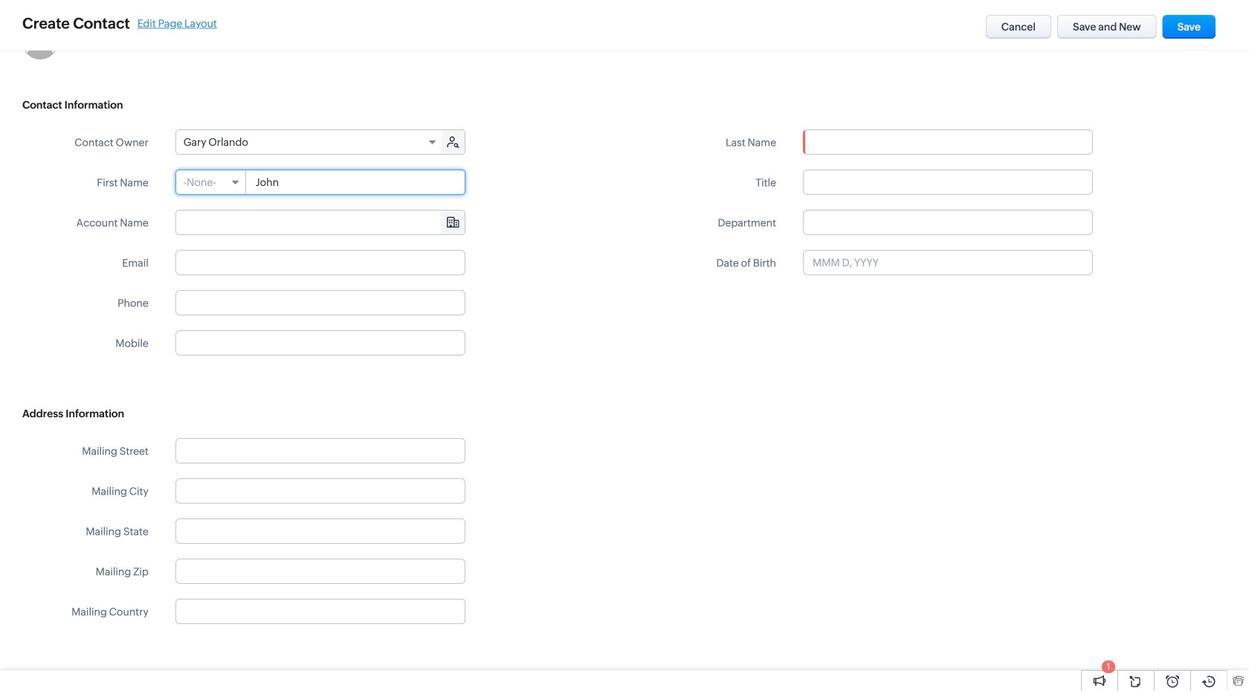 Task type: locate. For each thing, give the bounding box(es) containing it.
None text field
[[803, 210, 1094, 235], [175, 290, 466, 315], [175, 478, 466, 504], [175, 519, 466, 544], [176, 600, 465, 623], [803, 210, 1094, 235], [175, 290, 466, 315], [175, 478, 466, 504], [175, 519, 466, 544], [176, 600, 465, 623]]

None field
[[176, 130, 442, 154], [176, 170, 246, 194], [176, 211, 465, 234], [176, 600, 465, 623], [176, 130, 442, 154], [176, 170, 246, 194], [176, 211, 465, 234], [176, 600, 465, 623]]

None text field
[[803, 129, 1094, 155], [803, 170, 1094, 195], [247, 170, 465, 194], [176, 211, 465, 234], [175, 250, 466, 275], [175, 330, 466, 356], [175, 438, 466, 463], [175, 559, 466, 584], [803, 129, 1094, 155], [803, 170, 1094, 195], [247, 170, 465, 194], [176, 211, 465, 234], [175, 250, 466, 275], [175, 330, 466, 356], [175, 438, 466, 463], [175, 559, 466, 584]]

MMM D, YYYY text field
[[803, 250, 1094, 275]]



Task type: vqa. For each thing, say whether or not it's contained in the screenshot.
MMM D, YYYY text box
yes



